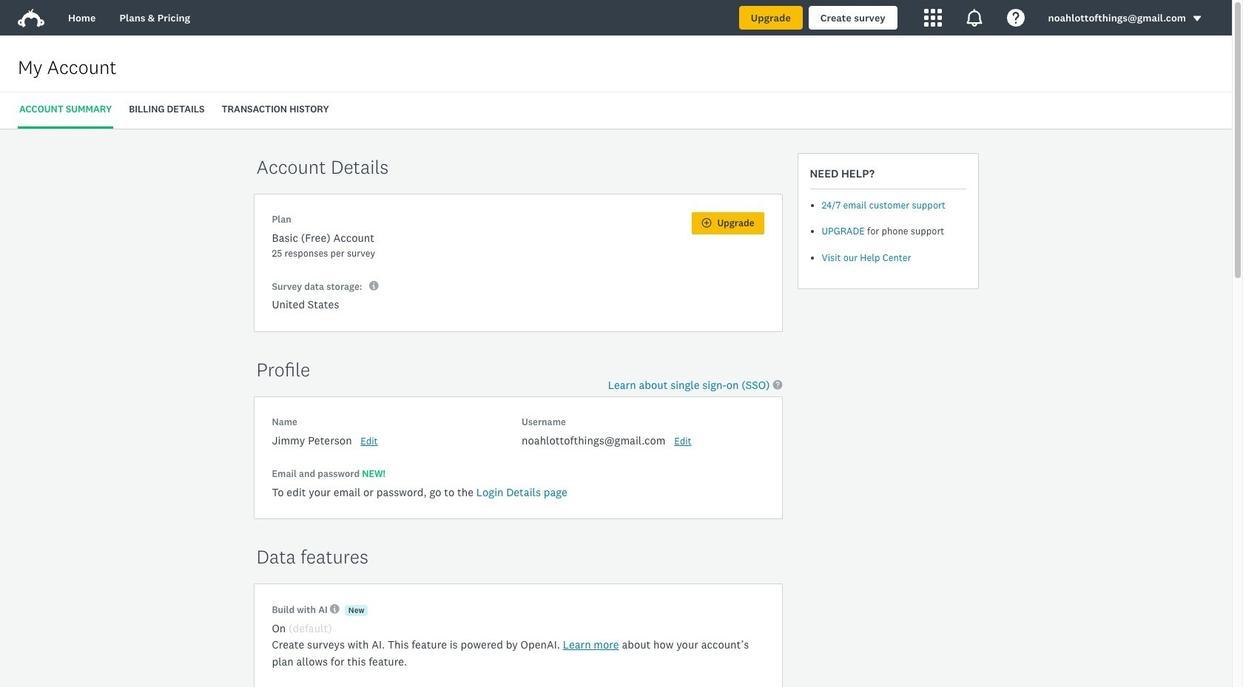 Task type: locate. For each thing, give the bounding box(es) containing it.
products icon image
[[924, 9, 942, 27], [966, 9, 983, 27]]

help icon image
[[1007, 9, 1025, 27]]

dropdown arrow image
[[1192, 13, 1203, 24]]

0 horizontal spatial products icon image
[[924, 9, 942, 27]]

1 horizontal spatial products icon image
[[966, 9, 983, 27]]

2 products icon image from the left
[[966, 9, 983, 27]]

1 products icon image from the left
[[924, 9, 942, 27]]



Task type: describe. For each thing, give the bounding box(es) containing it.
surveymonkey logo image
[[18, 9, 44, 27]]



Task type: vqa. For each thing, say whether or not it's contained in the screenshot.
left "Products Icon"
yes



